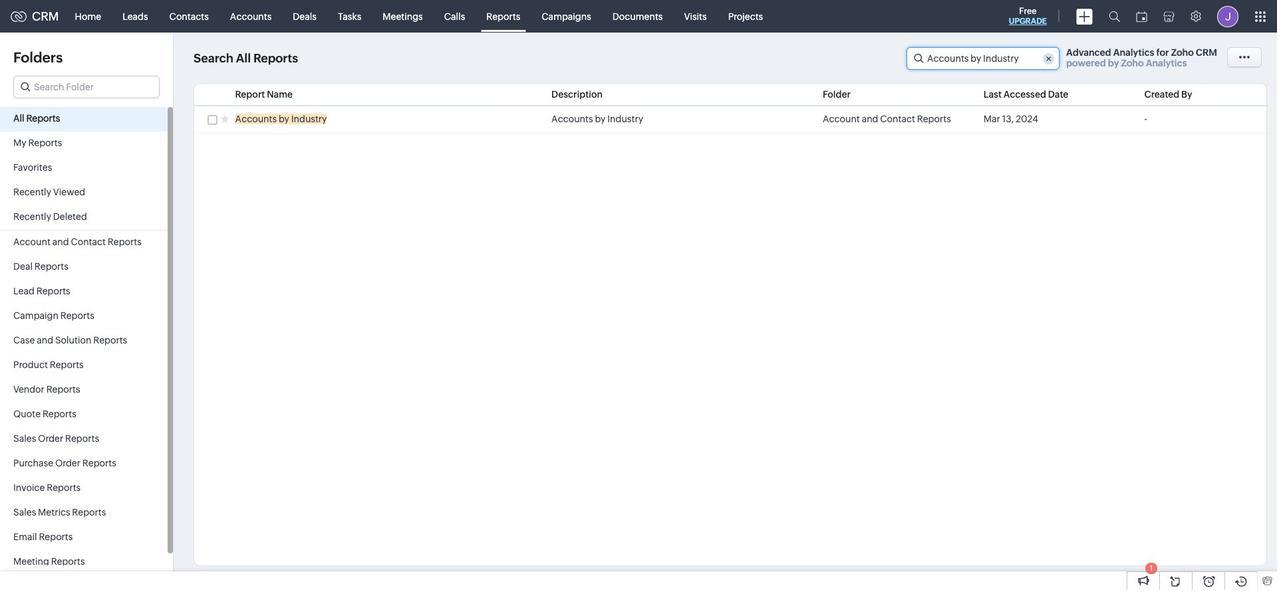 Task type: locate. For each thing, give the bounding box(es) containing it.
Search All Reports text field
[[908, 48, 1059, 69]]

calendar image
[[1136, 11, 1148, 22]]

search image
[[1109, 11, 1120, 22]]



Task type: describe. For each thing, give the bounding box(es) containing it.
search element
[[1101, 0, 1128, 33]]

create menu image
[[1077, 8, 1093, 24]]

Search Folder text field
[[14, 77, 159, 98]]

create menu element
[[1069, 0, 1101, 32]]

logo image
[[11, 11, 27, 22]]

profile image
[[1218, 6, 1239, 27]]

profile element
[[1210, 0, 1247, 32]]



Task type: vqa. For each thing, say whether or not it's contained in the screenshot.
Jeremy associated with michael- gruta@noemail.com
no



